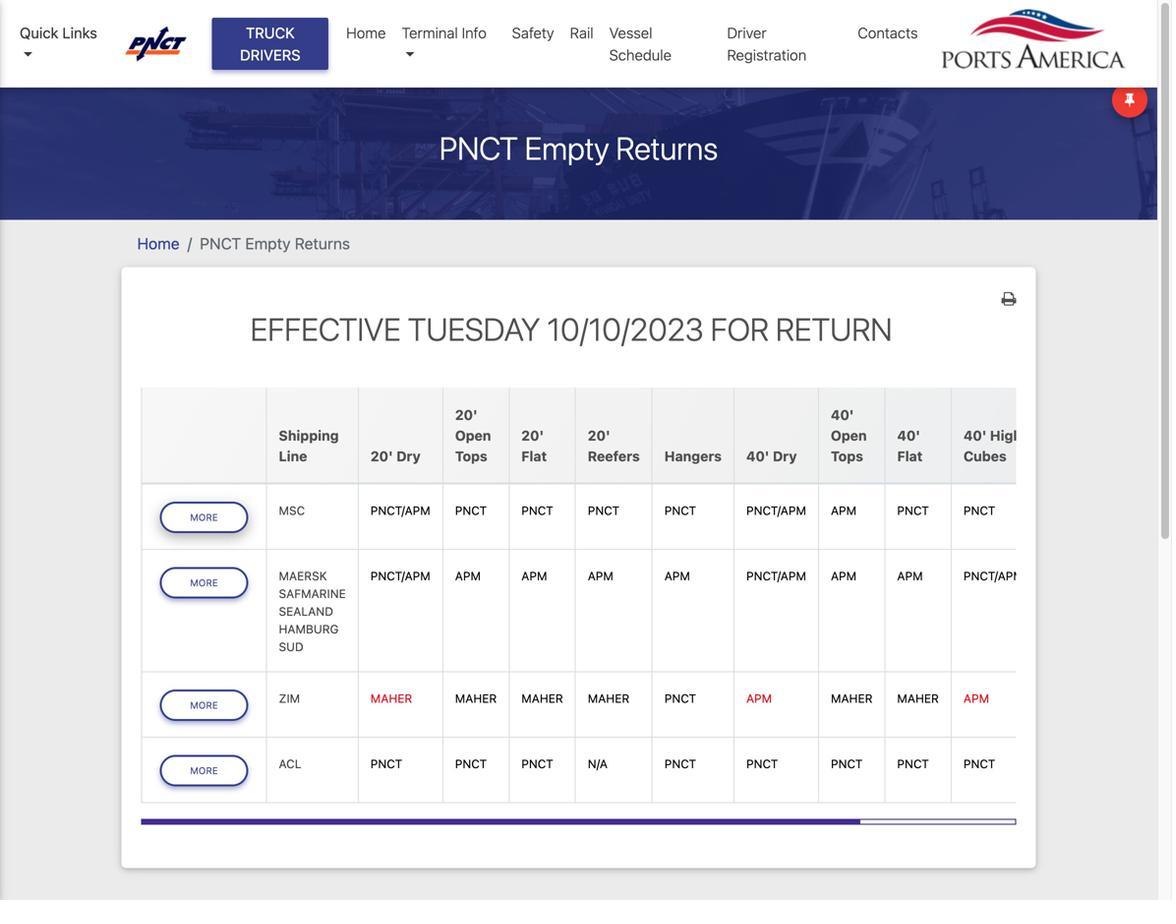 Task type: describe. For each thing, give the bounding box(es) containing it.
truck
[[246, 24, 295, 41]]

truck drivers link
[[212, 18, 329, 70]]

1 vertical spatial empty
[[245, 234, 291, 253]]

2 maher from the left
[[455, 692, 497, 705]]

high
[[990, 427, 1022, 444]]

cubes
[[964, 448, 1007, 464]]

safmarine
[[279, 587, 346, 601]]

contacts
[[858, 24, 918, 41]]

driver registration link
[[720, 14, 850, 74]]

reefers
[[588, 448, 640, 464]]

maersk safmarine sealand hamburg sud
[[279, 569, 346, 654]]

20' for 20' open tops
[[455, 407, 478, 423]]

maersk
[[279, 569, 327, 583]]

0 vertical spatial pnct empty returns
[[439, 129, 718, 167]]

sealand
[[279, 605, 333, 618]]

1 horizontal spatial home
[[346, 24, 386, 41]]

truck drivers
[[240, 24, 301, 63]]

20' for 20' flat
[[522, 427, 544, 444]]

20' for 20' reefers
[[588, 427, 610, 444]]

msc
[[279, 504, 305, 518]]

effective tuesday 10/10/2023 for return
[[251, 310, 893, 348]]

for
[[711, 310, 769, 348]]

more button for acl
[[160, 755, 248, 786]]

shipping line
[[279, 427, 339, 464]]

4 maher from the left
[[588, 692, 630, 705]]

shipping
[[279, 427, 339, 444]]

terminal info
[[402, 24, 487, 41]]

more for zim
[[190, 699, 218, 711]]

1 horizontal spatial returns
[[616, 129, 718, 167]]

flat for 20' flat
[[522, 448, 547, 464]]

schedule
[[609, 46, 672, 63]]

0 vertical spatial home link
[[338, 14, 394, 52]]

5 maher from the left
[[831, 692, 873, 705]]

1 maher from the left
[[371, 692, 412, 705]]

quick
[[20, 24, 58, 41]]

rail link
[[562, 14, 602, 52]]

40' flat
[[898, 427, 923, 464]]

1 horizontal spatial empty
[[525, 129, 609, 167]]

1 vertical spatial returns
[[295, 234, 350, 253]]

tops for 20' open tops
[[455, 448, 488, 464]]

open for 40'
[[831, 427, 867, 444]]

return
[[776, 310, 893, 348]]

3 maher from the left
[[522, 692, 563, 705]]

20' for 20' dry
[[371, 448, 393, 464]]

40' for 40' open tops
[[831, 407, 854, 423]]

1 vertical spatial home
[[137, 234, 180, 253]]

drivers
[[240, 46, 301, 63]]



Task type: vqa. For each thing, say whether or not it's contained in the screenshot.
DO NOT do anything more than provide information!!! DO NOT try to stop illegal activity yourself!!!
no



Task type: locate. For each thing, give the bounding box(es) containing it.
more button
[[160, 502, 248, 533], [160, 567, 248, 599], [160, 690, 248, 721], [160, 755, 248, 786]]

0 vertical spatial returns
[[616, 129, 718, 167]]

40' down return
[[831, 407, 854, 423]]

dry for 40' dry
[[773, 448, 797, 464]]

more for msc
[[190, 511, 218, 523]]

effective
[[251, 310, 401, 348]]

pnct/apm
[[371, 504, 431, 518], [747, 504, 807, 518], [371, 569, 431, 583], [747, 569, 807, 583], [964, 569, 1024, 583]]

driver registration
[[727, 24, 807, 63]]

returns down "schedule"
[[616, 129, 718, 167]]

1 tops from the left
[[455, 448, 488, 464]]

info
[[462, 24, 487, 41]]

maher
[[371, 692, 412, 705], [455, 692, 497, 705], [522, 692, 563, 705], [588, 692, 630, 705], [831, 692, 873, 705], [898, 692, 939, 705]]

0 vertical spatial empty
[[525, 129, 609, 167]]

0 horizontal spatial empty
[[245, 234, 291, 253]]

home link
[[338, 14, 394, 52], [137, 234, 180, 253]]

40' inside the 40' open tops
[[831, 407, 854, 423]]

home
[[346, 24, 386, 41], [137, 234, 180, 253]]

pnct empty returns
[[439, 129, 718, 167], [200, 234, 350, 253]]

vessel
[[609, 24, 653, 41]]

40' inside 40' flat
[[898, 427, 921, 444]]

20' open tops
[[455, 407, 491, 464]]

driver
[[727, 24, 767, 41]]

open left 20' flat
[[455, 427, 491, 444]]

20' down tuesday
[[455, 407, 478, 423]]

40'
[[831, 407, 854, 423], [898, 427, 921, 444], [964, 427, 987, 444], [747, 448, 770, 464]]

returns up effective
[[295, 234, 350, 253]]

links
[[62, 24, 97, 41]]

40' open tops
[[831, 407, 867, 464]]

terminal info link
[[394, 14, 504, 74]]

20' reefers
[[588, 427, 640, 464]]

20' dry
[[371, 448, 421, 464]]

sud
[[279, 640, 304, 654]]

4 more from the top
[[190, 765, 218, 776]]

vessel schedule link
[[602, 14, 720, 74]]

0 horizontal spatial returns
[[295, 234, 350, 253]]

print image
[[1002, 291, 1017, 307]]

40' for 40' dry
[[747, 448, 770, 464]]

1 horizontal spatial tops
[[831, 448, 864, 464]]

20' inside 20' reefers
[[588, 427, 610, 444]]

safety link
[[504, 14, 562, 52]]

3 more from the top
[[190, 699, 218, 711]]

0 horizontal spatial tops
[[455, 448, 488, 464]]

terminal
[[402, 24, 458, 41]]

flat for 40' flat
[[898, 448, 923, 464]]

1 vertical spatial home link
[[137, 234, 180, 253]]

0 horizontal spatial open
[[455, 427, 491, 444]]

2 more from the top
[[190, 577, 218, 588]]

40' up cubes
[[964, 427, 987, 444]]

40' high cubes
[[964, 427, 1022, 464]]

2 more button from the top
[[160, 567, 248, 599]]

2 flat from the left
[[898, 448, 923, 464]]

tops inside the 40' open tops
[[831, 448, 864, 464]]

acl
[[279, 757, 302, 771]]

20'
[[455, 407, 478, 423], [522, 427, 544, 444], [588, 427, 610, 444], [371, 448, 393, 464]]

open
[[455, 427, 491, 444], [831, 427, 867, 444]]

apm
[[831, 504, 857, 518], [455, 569, 481, 583], [522, 569, 547, 583], [588, 569, 614, 583], [665, 569, 690, 583], [831, 569, 857, 583], [898, 569, 923, 583], [747, 692, 772, 705], [964, 692, 990, 705]]

tops left 40' flat
[[831, 448, 864, 464]]

1 horizontal spatial dry
[[773, 448, 797, 464]]

40' right the 40' open tops
[[898, 427, 921, 444]]

dry for 20' dry
[[397, 448, 421, 464]]

40' for 40' high cubes
[[964, 427, 987, 444]]

0 horizontal spatial pnct empty returns
[[200, 234, 350, 253]]

1 vertical spatial pnct empty returns
[[200, 234, 350, 253]]

1 horizontal spatial pnct empty returns
[[439, 129, 718, 167]]

rail
[[570, 24, 594, 41]]

empty
[[525, 129, 609, 167], [245, 234, 291, 253]]

2 open from the left
[[831, 427, 867, 444]]

40' right hangers
[[747, 448, 770, 464]]

1 horizontal spatial home link
[[338, 14, 394, 52]]

n/a
[[588, 757, 608, 771]]

2 tops from the left
[[831, 448, 864, 464]]

3 more button from the top
[[160, 690, 248, 721]]

zim
[[279, 692, 300, 705]]

40' dry
[[747, 448, 797, 464]]

returns
[[616, 129, 718, 167], [295, 234, 350, 253]]

40' for 40' flat
[[898, 427, 921, 444]]

40' inside 40' high cubes
[[964, 427, 987, 444]]

dry left the 40' open tops
[[773, 448, 797, 464]]

quick links link
[[20, 22, 107, 66]]

tuesday
[[408, 310, 540, 348]]

20' right shipping line
[[371, 448, 393, 464]]

1 dry from the left
[[397, 448, 421, 464]]

open for 20'
[[455, 427, 491, 444]]

more button for msc
[[160, 502, 248, 533]]

tops left 20' flat
[[455, 448, 488, 464]]

registration
[[727, 46, 807, 63]]

1 horizontal spatial open
[[831, 427, 867, 444]]

1 horizontal spatial flat
[[898, 448, 923, 464]]

6 maher from the left
[[898, 692, 939, 705]]

0 horizontal spatial home link
[[137, 234, 180, 253]]

more button for maersk safmarine sealand hamburg sud
[[160, 567, 248, 599]]

0 horizontal spatial home
[[137, 234, 180, 253]]

1 more from the top
[[190, 511, 218, 523]]

more for acl
[[190, 765, 218, 776]]

4 more button from the top
[[160, 755, 248, 786]]

0 horizontal spatial flat
[[522, 448, 547, 464]]

hamburg
[[279, 622, 339, 636]]

quick links
[[20, 24, 97, 41]]

safety
[[512, 24, 554, 41]]

1 flat from the left
[[522, 448, 547, 464]]

flat right "20' open tops"
[[522, 448, 547, 464]]

vessel schedule
[[609, 24, 672, 63]]

open left 40' flat
[[831, 427, 867, 444]]

20' inside 20' flat
[[522, 427, 544, 444]]

20' right "20' open tops"
[[522, 427, 544, 444]]

hangers
[[665, 448, 722, 464]]

20' up reefers
[[588, 427, 610, 444]]

20' inside "20' open tops"
[[455, 407, 478, 423]]

20' flat
[[522, 427, 547, 464]]

more button for zim
[[160, 690, 248, 721]]

more for maersk safmarine sealand hamburg sud
[[190, 577, 218, 588]]

flat right the 40' open tops
[[898, 448, 923, 464]]

2 dry from the left
[[773, 448, 797, 464]]

line
[[279, 448, 307, 464]]

tops inside "20' open tops"
[[455, 448, 488, 464]]

1 open from the left
[[455, 427, 491, 444]]

pnct
[[439, 129, 518, 167], [200, 234, 241, 253], [455, 504, 487, 518], [522, 504, 554, 518], [588, 504, 620, 518], [665, 504, 697, 518], [898, 504, 929, 518], [964, 504, 996, 518], [665, 692, 697, 705], [371, 757, 403, 771], [455, 757, 487, 771], [522, 757, 554, 771], [665, 757, 697, 771], [747, 757, 778, 771], [831, 757, 863, 771], [898, 757, 929, 771], [964, 757, 996, 771]]

flat
[[522, 448, 547, 464], [898, 448, 923, 464]]

tops
[[455, 448, 488, 464], [831, 448, 864, 464]]

10/10/2023
[[547, 310, 704, 348]]

1 more button from the top
[[160, 502, 248, 533]]

0 vertical spatial home
[[346, 24, 386, 41]]

dry left "20' open tops"
[[397, 448, 421, 464]]

contacts link
[[850, 14, 926, 52]]

tops for 40' open tops
[[831, 448, 864, 464]]

0 horizontal spatial dry
[[397, 448, 421, 464]]

more
[[190, 511, 218, 523], [190, 577, 218, 588], [190, 699, 218, 711], [190, 765, 218, 776]]

dry
[[397, 448, 421, 464], [773, 448, 797, 464]]



